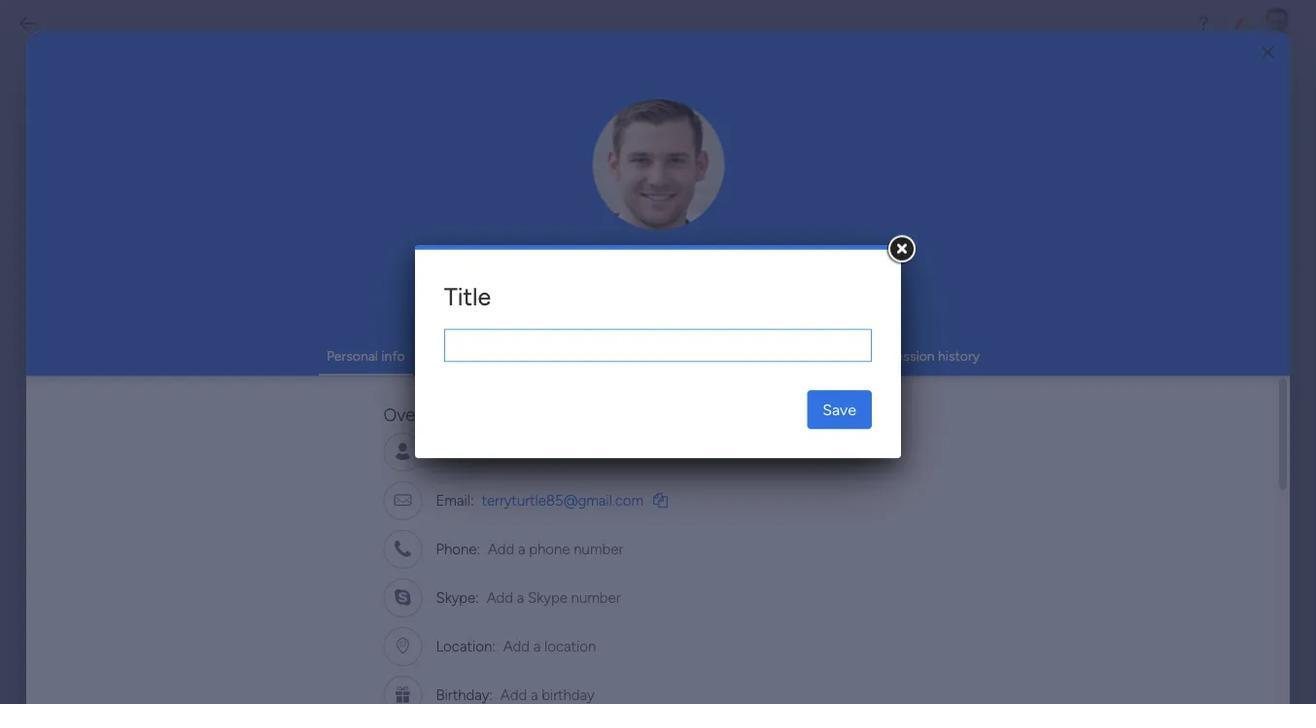 Task type: vqa. For each thing, say whether or not it's contained in the screenshot.
the top 29,
no



Task type: describe. For each thing, give the bounding box(es) containing it.
a for skype
[[517, 588, 525, 606]]

language
[[631, 348, 690, 364]]

a for location
[[534, 637, 541, 654]]

following
[[619, 202, 678, 219]]

a inside you need to be a member of the admin team to access this page. you can ask the following admins for access:
[[547, 180, 555, 197]]

privileges.
[[793, 122, 942, 161]]

location:
[[436, 637, 496, 654]]

working status link
[[430, 348, 522, 364]]

back to workspace image
[[18, 14, 37, 33]]

close image
[[1263, 45, 1275, 60]]

status
[[484, 348, 522, 364]]

copied! image
[[654, 492, 668, 507]]

terryturtle85@gmail.com
[[482, 491, 644, 509]]

notifications
[[783, 348, 863, 364]]

team
[[701, 180, 737, 197]]

add for add a phone number
[[488, 540, 515, 557]]

phone
[[529, 540, 570, 557]]

region
[[719, 348, 758, 364]]

working
[[430, 348, 481, 364]]

skype:
[[436, 588, 479, 606]]

0 vertical spatial the
[[633, 180, 653, 197]]

title
[[516, 442, 541, 460]]

email:
[[436, 491, 474, 509]]

of
[[616, 180, 629, 197]]

birthday: add a birthday
[[436, 686, 595, 703]]

number for phone: add a phone number
[[574, 540, 624, 557]]

save button
[[807, 390, 872, 429]]

0 horizontal spatial the
[[596, 202, 616, 219]]

overview
[[384, 404, 456, 425]]

access
[[757, 180, 802, 197]]

phone:
[[436, 540, 480, 557]]

personal info
[[327, 348, 405, 364]]

info
[[382, 348, 405, 364]]

session
[[888, 348, 935, 364]]

a for phone
[[518, 540, 526, 557]]

requires
[[563, 122, 683, 161]]

1 to from the left
[[512, 180, 524, 197]]

terry turtle image
[[1262, 8, 1293, 39]]

session history
[[888, 348, 980, 364]]

birthday:
[[436, 686, 493, 703]]

section
[[446, 122, 555, 161]]

this section requires admin privileges.
[[374, 122, 942, 161]]



Task type: locate. For each thing, give the bounding box(es) containing it.
a right be
[[547, 180, 555, 197]]

you
[[449, 180, 473, 197], [515, 202, 539, 219]]

add for add a birthday
[[501, 686, 527, 703]]

a left skype
[[517, 588, 525, 606]]

page.
[[833, 180, 868, 197]]

0 horizontal spatial to
[[512, 180, 524, 197]]

number right skype
[[571, 588, 621, 606]]

skype
[[528, 588, 568, 606]]

add for add a title
[[475, 442, 501, 460]]

need
[[477, 180, 508, 197]]

number right phone on the bottom of page
[[574, 540, 624, 557]]

a left phone on the bottom of page
[[518, 540, 526, 557]]

this
[[806, 180, 829, 197]]

skype: add a skype number
[[436, 588, 621, 606]]

Title field
[[444, 329, 872, 362]]

0 vertical spatial you
[[449, 180, 473, 197]]

a left the birthday
[[531, 686, 538, 703]]

terry turtle button
[[391, 255, 926, 290]]

you left 'need'
[[449, 180, 473, 197]]

admins
[[681, 202, 729, 219]]

personal info link
[[327, 348, 405, 364]]

you need to be a member of the admin team to access this page. you can ask the following admins for access:
[[449, 180, 868, 219]]

0 vertical spatial number
[[574, 540, 624, 557]]

1 vertical spatial the
[[596, 202, 616, 219]]

add right skype:
[[487, 588, 514, 606]]

turtle
[[657, 255, 730, 290]]

language and region
[[631, 348, 758, 364]]

terry turtle
[[587, 255, 730, 290]]

title:
[[436, 442, 467, 460]]

member
[[559, 180, 612, 197]]

to left be
[[512, 180, 524, 197]]

a left title
[[505, 442, 512, 460]]

admin
[[692, 122, 785, 161]]

a
[[547, 180, 555, 197], [505, 442, 512, 460], [518, 540, 526, 557], [517, 588, 525, 606], [534, 637, 541, 654], [531, 686, 538, 703]]

the
[[633, 180, 653, 197], [596, 202, 616, 219]]

title
[[444, 282, 491, 311]]

1 horizontal spatial the
[[633, 180, 653, 197]]

add up birthday: add a birthday
[[504, 637, 530, 654]]

to up for
[[741, 180, 754, 197]]

history
[[938, 348, 980, 364]]

terry
[[587, 255, 650, 290]]

language and region link
[[631, 348, 758, 364]]

add for add a skype number
[[487, 588, 514, 606]]

1 horizontal spatial to
[[741, 180, 754, 197]]

0 horizontal spatial you
[[449, 180, 473, 197]]

add right phone:
[[488, 540, 515, 557]]

ask
[[570, 202, 592, 219]]

a for birthday
[[531, 686, 538, 703]]

location
[[545, 637, 596, 654]]

notifications link
[[783, 348, 863, 364]]

help image
[[1194, 14, 1214, 33]]

add down location: add a location
[[501, 686, 527, 703]]

you down be
[[515, 202, 539, 219]]

can
[[543, 202, 566, 219]]

number
[[574, 540, 624, 557], [571, 588, 621, 606]]

2 to from the left
[[741, 180, 754, 197]]

location: add a location
[[436, 637, 596, 654]]

password
[[547, 348, 605, 364]]

phone: add a phone number
[[436, 540, 624, 557]]

for
[[732, 202, 750, 219]]

this
[[374, 122, 438, 161]]

the right of at the top left
[[633, 180, 653, 197]]

a for title
[[505, 442, 512, 460]]

birthday
[[542, 686, 595, 703]]

admin
[[656, 180, 698, 197]]

1 vertical spatial you
[[515, 202, 539, 219]]

the right ask
[[596, 202, 616, 219]]

add right title:
[[475, 442, 501, 460]]

and
[[693, 348, 716, 364]]

to
[[512, 180, 524, 197], [741, 180, 754, 197]]

session history link
[[888, 348, 980, 364]]

be
[[528, 180, 544, 197]]

working status
[[430, 348, 522, 364]]

access:
[[754, 202, 802, 219]]

password link
[[547, 348, 605, 364]]

add
[[475, 442, 501, 460], [488, 540, 515, 557], [487, 588, 514, 606], [504, 637, 530, 654], [501, 686, 527, 703]]

a left location
[[534, 637, 541, 654]]

personal
[[327, 348, 378, 364]]

1 vertical spatial number
[[571, 588, 621, 606]]

1 horizontal spatial you
[[515, 202, 539, 219]]

title: add a title
[[436, 442, 541, 460]]

save
[[823, 400, 857, 419]]

add for add a location
[[504, 637, 530, 654]]

number for skype: add a skype number
[[571, 588, 621, 606]]



